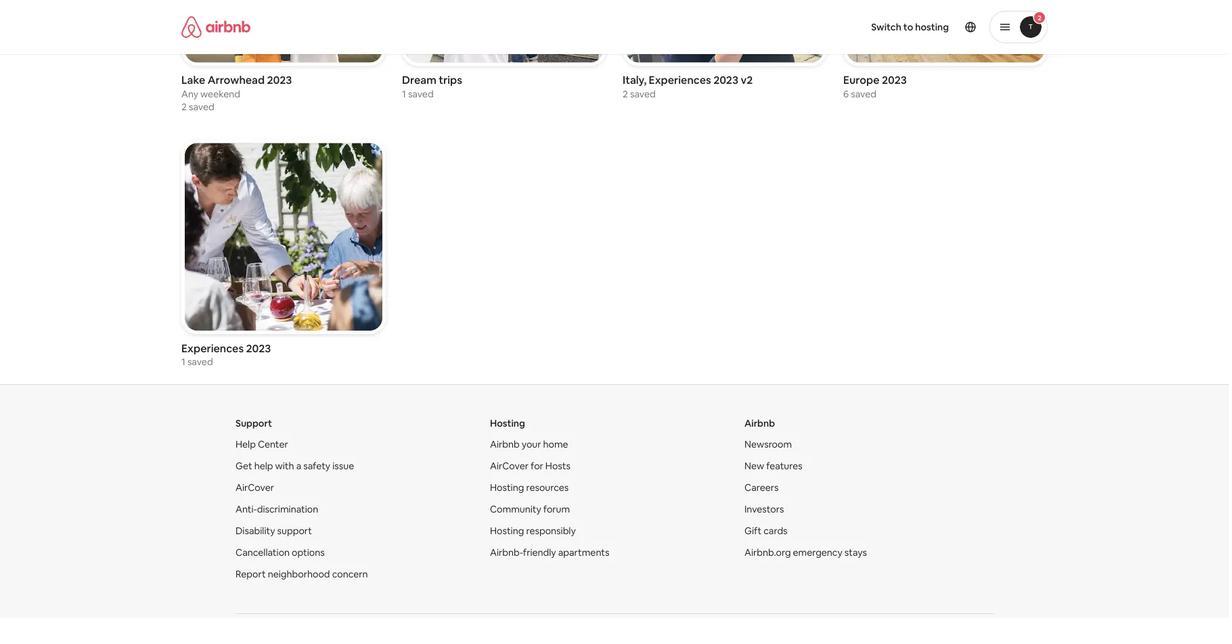 Task type: vqa. For each thing, say whether or not it's contained in the screenshot.
Hosting resources
yes



Task type: locate. For each thing, give the bounding box(es) containing it.
airbnb.org
[[745, 547, 791, 559]]

saved
[[408, 88, 434, 100], [630, 88, 656, 100], [851, 88, 877, 100], [189, 100, 214, 113], [187, 356, 213, 368]]

1 inside experiences 2023 1 saved
[[181, 356, 185, 368]]

1 vertical spatial experiences
[[181, 341, 244, 355]]

0 vertical spatial experiences
[[649, 73, 711, 87]]

2023 inside italy, experiences 2023 v2 2 saved
[[714, 73, 739, 87]]

help
[[236, 439, 256, 451]]

neighborhood
[[268, 569, 330, 581]]

hosting resources link
[[490, 482, 569, 494]]

europe 2023 6 saved
[[844, 73, 907, 100]]

1 vertical spatial hosting
[[490, 482, 524, 494]]

dream
[[402, 73, 437, 87]]

features
[[767, 460, 803, 472]]

aircover for hosts
[[490, 460, 571, 472]]

1 vertical spatial 1
[[181, 356, 185, 368]]

lake
[[181, 73, 205, 87]]

0 vertical spatial aircover
[[490, 460, 529, 472]]

friendly
[[523, 547, 556, 559]]

saved inside europe 2023 6 saved
[[851, 88, 877, 100]]

investors
[[745, 504, 784, 516]]

new features link
[[745, 460, 803, 472]]

responsibly
[[526, 525, 576, 537]]

hosting responsibly
[[490, 525, 576, 537]]

apartments
[[558, 547, 610, 559]]

0 horizontal spatial airbnb
[[490, 439, 520, 451]]

hosting up community
[[490, 482, 524, 494]]

aircover for aircover link
[[236, 482, 274, 494]]

saved inside dream trips 1 saved
[[408, 88, 434, 100]]

0 vertical spatial 2
[[1038, 13, 1042, 22]]

airbnb up newsroom link
[[745, 418, 775, 430]]

2 inside lake arrowhead 2023 any weekend 2 saved
[[181, 100, 187, 113]]

0 horizontal spatial aircover
[[236, 482, 274, 494]]

gift cards link
[[745, 525, 788, 537]]

arrowhead
[[208, 73, 265, 87]]

any
[[181, 88, 198, 100]]

stays
[[845, 547, 867, 559]]

anti-discrimination link
[[236, 504, 318, 516]]

2 horizontal spatial 2
[[1038, 13, 1042, 22]]

aircover up anti-
[[236, 482, 274, 494]]

discrimination
[[257, 504, 318, 516]]

for
[[531, 460, 544, 472]]

2023 inside lake arrowhead 2023 any weekend 2 saved
[[267, 73, 292, 87]]

saved for europe 2023
[[851, 88, 877, 100]]

airbnb left your
[[490, 439, 520, 451]]

to
[[904, 21, 914, 33]]

airbnb for airbnb your home
[[490, 439, 520, 451]]

cards
[[764, 525, 788, 537]]

experiences 2023 1 saved
[[181, 341, 271, 368]]

get help with a safety issue
[[236, 460, 354, 472]]

experiences
[[649, 73, 711, 87], [181, 341, 244, 355]]

new
[[745, 460, 765, 472]]

airbnb.org emergency stays link
[[745, 547, 867, 559]]

aircover for aircover for hosts
[[490, 460, 529, 472]]

new features
[[745, 460, 803, 472]]

2 hosting from the top
[[490, 482, 524, 494]]

hosting up airbnb your home link
[[490, 418, 525, 430]]

emergency
[[793, 547, 843, 559]]

1 for experiences 2023
[[181, 356, 185, 368]]

airbnb
[[745, 418, 775, 430], [490, 439, 520, 451]]

careers link
[[745, 482, 779, 494]]

hosting resources
[[490, 482, 569, 494]]

gift cards
[[745, 525, 788, 537]]

community
[[490, 504, 542, 516]]

0 vertical spatial 1
[[402, 88, 406, 100]]

dream trips 1 saved
[[402, 73, 462, 100]]

support
[[277, 525, 312, 537]]

airbnb for airbnb
[[745, 418, 775, 430]]

2023 inside experiences 2023 1 saved
[[246, 341, 271, 355]]

2 vertical spatial hosting
[[490, 525, 524, 537]]

1 hosting from the top
[[490, 418, 525, 430]]

saved inside experiences 2023 1 saved
[[187, 356, 213, 368]]

aircover left for
[[490, 460, 529, 472]]

lake arrowhead 2023 any weekend 2 saved
[[181, 73, 292, 113]]

hosting up airbnb-
[[490, 525, 524, 537]]

1 horizontal spatial 2
[[623, 88, 628, 100]]

2
[[1038, 13, 1042, 22], [623, 88, 628, 100], [181, 100, 187, 113]]

gift
[[745, 525, 762, 537]]

airbnb.org emergency stays
[[745, 547, 867, 559]]

3 hosting from the top
[[490, 525, 524, 537]]

0 horizontal spatial experiences
[[181, 341, 244, 355]]

1 horizontal spatial airbnb
[[745, 418, 775, 430]]

0 horizontal spatial 2
[[181, 100, 187, 113]]

1 inside dream trips 1 saved
[[402, 88, 406, 100]]

get help with a safety issue link
[[236, 460, 354, 472]]

0 vertical spatial hosting
[[490, 418, 525, 430]]

aircover
[[490, 460, 529, 472], [236, 482, 274, 494]]

1 horizontal spatial experiences
[[649, 73, 711, 87]]

1 vertical spatial aircover
[[236, 482, 274, 494]]

disability
[[236, 525, 275, 537]]

0 horizontal spatial 1
[[181, 356, 185, 368]]

hosting
[[490, 418, 525, 430], [490, 482, 524, 494], [490, 525, 524, 537]]

1 horizontal spatial aircover
[[490, 460, 529, 472]]

switch
[[872, 21, 902, 33]]

1 vertical spatial 2
[[623, 88, 628, 100]]

0 vertical spatial airbnb
[[745, 418, 775, 430]]

2023
[[267, 73, 292, 87], [714, 73, 739, 87], [882, 73, 907, 87], [246, 341, 271, 355]]

europe
[[844, 73, 880, 87]]

2 vertical spatial 2
[[181, 100, 187, 113]]

profile element
[[631, 0, 1048, 54]]

italy,
[[623, 73, 647, 87]]

cancellation options link
[[236, 547, 325, 559]]

1
[[402, 88, 406, 100], [181, 356, 185, 368]]

1 horizontal spatial 1
[[402, 88, 406, 100]]

1 vertical spatial airbnb
[[490, 439, 520, 451]]



Task type: describe. For each thing, give the bounding box(es) containing it.
help
[[254, 460, 273, 472]]

issue
[[333, 460, 354, 472]]

1 for dream trips
[[402, 88, 406, 100]]

2 inside dropdown button
[[1038, 13, 1042, 22]]

newsroom link
[[745, 439, 792, 451]]

aircover for hosts link
[[490, 460, 571, 472]]

disability support
[[236, 525, 312, 537]]

2 button
[[990, 11, 1048, 43]]

report neighborhood concern
[[236, 569, 368, 581]]

safety
[[303, 460, 331, 472]]

newsroom
[[745, 439, 792, 451]]

concern
[[332, 569, 368, 581]]

resources
[[526, 482, 569, 494]]

airbnb your home link
[[490, 439, 568, 451]]

community forum
[[490, 504, 570, 516]]

italy, experiences 2023 v2 2 saved
[[623, 73, 753, 100]]

airbnb-friendly apartments link
[[490, 547, 610, 559]]

center
[[258, 439, 288, 451]]

switch to hosting
[[872, 21, 949, 33]]

hosting for hosting resources
[[490, 482, 524, 494]]

switch to hosting link
[[863, 13, 957, 41]]

hosts
[[546, 460, 571, 472]]

help center
[[236, 439, 288, 451]]

hosting for hosting
[[490, 418, 525, 430]]

saved for experiences 2023
[[187, 356, 213, 368]]

hosting for hosting responsibly
[[490, 525, 524, 537]]

home
[[543, 439, 568, 451]]

experiences inside italy, experiences 2023 v2 2 saved
[[649, 73, 711, 87]]

aircover link
[[236, 482, 274, 494]]

v2
[[741, 73, 753, 87]]

forum
[[544, 504, 570, 516]]

trips
[[439, 73, 462, 87]]

investors link
[[745, 504, 784, 516]]

airbnb-
[[490, 547, 523, 559]]

saved for dream trips
[[408, 88, 434, 100]]

2023 inside europe 2023 6 saved
[[882, 73, 907, 87]]

saved inside italy, experiences 2023 v2 2 saved
[[630, 88, 656, 100]]

experiences inside experiences 2023 1 saved
[[181, 341, 244, 355]]

disability support link
[[236, 525, 312, 537]]

a
[[296, 460, 301, 472]]

options
[[292, 547, 325, 559]]

careers
[[745, 482, 779, 494]]

support
[[236, 418, 272, 430]]

your
[[522, 439, 541, 451]]

airbnb your home
[[490, 439, 568, 451]]

cancellation
[[236, 547, 290, 559]]

airbnb-friendly apartments
[[490, 547, 610, 559]]

cancellation options
[[236, 547, 325, 559]]

hosting
[[916, 21, 949, 33]]

report neighborhood concern link
[[236, 569, 368, 581]]

help center link
[[236, 439, 288, 451]]

anti-discrimination
[[236, 504, 318, 516]]

6
[[844, 88, 849, 100]]

community forum link
[[490, 504, 570, 516]]

weekend
[[200, 88, 240, 100]]

report
[[236, 569, 266, 581]]

with
[[275, 460, 294, 472]]

get
[[236, 460, 252, 472]]

hosting responsibly link
[[490, 525, 576, 537]]

2 inside italy, experiences 2023 v2 2 saved
[[623, 88, 628, 100]]

anti-
[[236, 504, 257, 516]]

saved inside lake arrowhead 2023 any weekend 2 saved
[[189, 100, 214, 113]]



